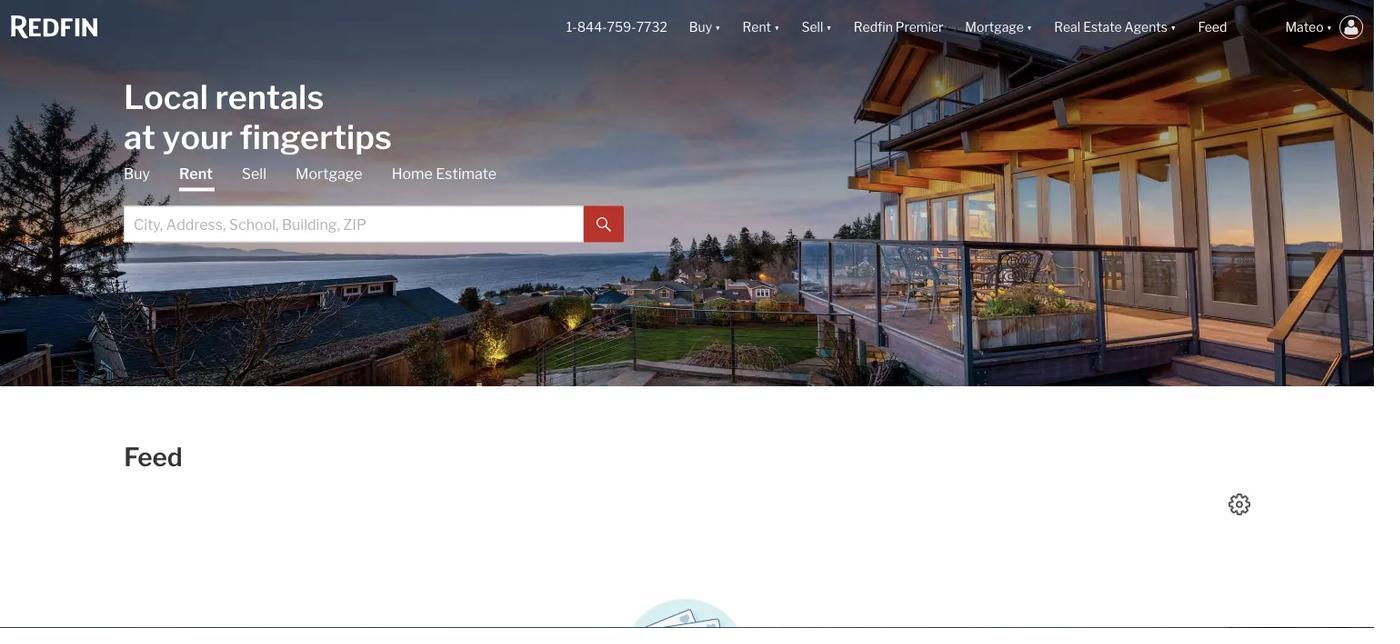 Task type: locate. For each thing, give the bounding box(es) containing it.
estimate
[[436, 165, 497, 183]]

0 vertical spatial rent
[[743, 19, 771, 35]]

buy ▾
[[689, 19, 721, 35]]

tab list
[[124, 164, 624, 242]]

1 vertical spatial buy
[[124, 165, 150, 183]]

▾ left real
[[1027, 19, 1033, 35]]

buy inside tab list
[[124, 165, 150, 183]]

rent for rent
[[179, 165, 213, 183]]

rent inside dropdown button
[[743, 19, 771, 35]]

mateo
[[1286, 19, 1324, 35]]

rent inside tab list
[[179, 165, 213, 183]]

sell right the rent ▾ at the right of page
[[802, 19, 824, 35]]

real estate agents ▾
[[1055, 19, 1177, 35]]

3 ▾ from the left
[[826, 19, 832, 35]]

buy
[[689, 19, 712, 35], [124, 165, 150, 183]]

1 horizontal spatial feed
[[1199, 19, 1228, 35]]

1 ▾ from the left
[[715, 19, 721, 35]]

1 vertical spatial mortgage
[[296, 165, 363, 183]]

rent right buy ▾
[[743, 19, 771, 35]]

▾ for sell ▾
[[826, 19, 832, 35]]

sell inside tab list
[[242, 165, 267, 183]]

sell down local rentals at your fingertips
[[242, 165, 267, 183]]

▾ right mateo
[[1327, 19, 1333, 35]]

sell ▾ button
[[802, 0, 832, 55]]

rentals
[[215, 77, 324, 117]]

1 horizontal spatial buy
[[689, 19, 712, 35]]

0 horizontal spatial sell
[[242, 165, 267, 183]]

estate
[[1084, 19, 1122, 35]]

4 ▾ from the left
[[1027, 19, 1033, 35]]

rent down your
[[179, 165, 213, 183]]

844-
[[577, 19, 607, 35]]

1 horizontal spatial mortgage
[[966, 19, 1024, 35]]

sell
[[802, 19, 824, 35], [242, 165, 267, 183]]

mortgage
[[966, 19, 1024, 35], [296, 165, 363, 183]]

1 horizontal spatial rent
[[743, 19, 771, 35]]

buy right 7732
[[689, 19, 712, 35]]

▾ left redfin
[[826, 19, 832, 35]]

2 ▾ from the left
[[774, 19, 780, 35]]

0 vertical spatial buy
[[689, 19, 712, 35]]

local rentals at your fingertips
[[124, 77, 392, 157]]

0 vertical spatial sell
[[802, 19, 824, 35]]

mateo ▾
[[1286, 19, 1333, 35]]

mortgage for mortgage ▾
[[966, 19, 1024, 35]]

6 ▾ from the left
[[1327, 19, 1333, 35]]

▾ for buy ▾
[[715, 19, 721, 35]]

rent link
[[179, 164, 213, 192]]

mortgage left real
[[966, 19, 1024, 35]]

real estate agents ▾ link
[[1055, 0, 1177, 55]]

rent ▾ button
[[732, 0, 791, 55]]

mortgage for mortgage
[[296, 165, 363, 183]]

mortgage inside mortgage ▾ dropdown button
[[966, 19, 1024, 35]]

0 horizontal spatial feed
[[124, 442, 183, 473]]

7732
[[636, 19, 668, 35]]

5 ▾ from the left
[[1171, 19, 1177, 35]]

real estate agents ▾ button
[[1044, 0, 1188, 55]]

rent
[[743, 19, 771, 35], [179, 165, 213, 183]]

▾ left the rent ▾ at the right of page
[[715, 19, 721, 35]]

▾ left sell ▾
[[774, 19, 780, 35]]

▾
[[715, 19, 721, 35], [774, 19, 780, 35], [826, 19, 832, 35], [1027, 19, 1033, 35], [1171, 19, 1177, 35], [1327, 19, 1333, 35]]

mortgage ▾ button
[[955, 0, 1044, 55]]

1 horizontal spatial sell
[[802, 19, 824, 35]]

0 horizontal spatial rent
[[179, 165, 213, 183]]

mortgage down fingertips at the top of page
[[296, 165, 363, 183]]

feed button
[[1188, 0, 1275, 55]]

1 vertical spatial sell
[[242, 165, 267, 183]]

feed
[[1199, 19, 1228, 35], [124, 442, 183, 473]]

0 horizontal spatial mortgage
[[296, 165, 363, 183]]

1-844-759-7732
[[567, 19, 668, 35]]

City, Address, School, Building, ZIP search field
[[124, 206, 584, 242]]

sell inside sell ▾ dropdown button
[[802, 19, 824, 35]]

0 vertical spatial feed
[[1199, 19, 1228, 35]]

▾ right agents in the right of the page
[[1171, 19, 1177, 35]]

buy ▾ button
[[678, 0, 732, 55]]

buy down "at"
[[124, 165, 150, 183]]

1 vertical spatial rent
[[179, 165, 213, 183]]

mortgage inside tab list
[[296, 165, 363, 183]]

0 vertical spatial mortgage
[[966, 19, 1024, 35]]

buy inside dropdown button
[[689, 19, 712, 35]]

▾ for rent ▾
[[774, 19, 780, 35]]

1 vertical spatial feed
[[124, 442, 183, 473]]

0 horizontal spatial buy
[[124, 165, 150, 183]]

sell ▾ button
[[791, 0, 843, 55]]

mortgage ▾ button
[[966, 0, 1033, 55]]



Task type: describe. For each thing, give the bounding box(es) containing it.
▾ for mortgage ▾
[[1027, 19, 1033, 35]]

home estimate
[[392, 165, 497, 183]]

your
[[162, 117, 233, 157]]

fingertips
[[240, 117, 392, 157]]

rent ▾
[[743, 19, 780, 35]]

1-844-759-7732 link
[[567, 19, 668, 35]]

home
[[392, 165, 433, 183]]

buy for buy
[[124, 165, 150, 183]]

redfin
[[854, 19, 893, 35]]

buy link
[[124, 164, 150, 184]]

rent ▾ button
[[743, 0, 780, 55]]

buy for buy ▾
[[689, 19, 712, 35]]

feed inside button
[[1199, 19, 1228, 35]]

premier
[[896, 19, 944, 35]]

redfin premier button
[[843, 0, 955, 55]]

buy ▾ button
[[689, 0, 721, 55]]

home estimate link
[[392, 164, 497, 184]]

agents
[[1125, 19, 1168, 35]]

rent for rent ▾
[[743, 19, 771, 35]]

759-
[[607, 19, 636, 35]]

redfin premier
[[854, 19, 944, 35]]

sell ▾
[[802, 19, 832, 35]]

real
[[1055, 19, 1081, 35]]

1-
[[567, 19, 577, 35]]

submit search image
[[597, 218, 611, 232]]

at
[[124, 117, 156, 157]]

local
[[124, 77, 208, 117]]

mortgage ▾
[[966, 19, 1033, 35]]

tab list containing buy
[[124, 164, 624, 242]]

sell link
[[242, 164, 267, 184]]

mortgage link
[[296, 164, 363, 184]]

sell for sell ▾
[[802, 19, 824, 35]]

▾ for mateo ▾
[[1327, 19, 1333, 35]]

sell for sell
[[242, 165, 267, 183]]



Task type: vqa. For each thing, say whether or not it's contained in the screenshot.
1st 1,124 kWh from the bottom of the 'Electricity and solar' dialog
no



